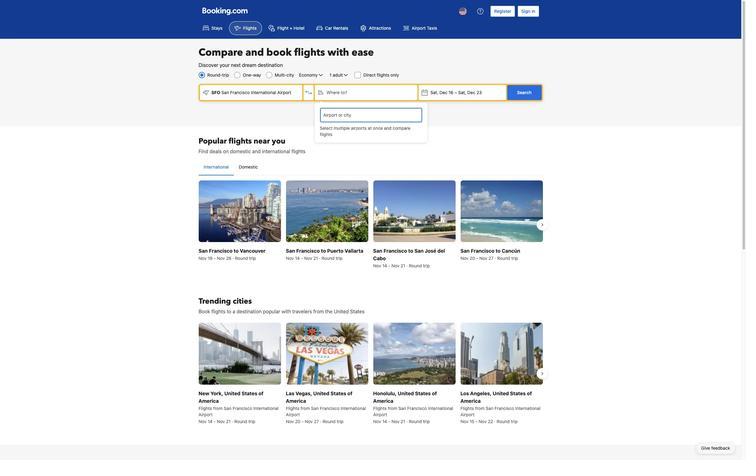 Task type: locate. For each thing, give the bounding box(es) containing it.
1 vertical spatial 20
[[295, 419, 300, 424]]

united right honolulu,
[[398, 391, 414, 396]]

compare
[[199, 46, 243, 59]]

search
[[517, 90, 532, 95]]

airport down honolulu,
[[373, 412, 387, 417]]

united right vegas,
[[313, 391, 329, 396]]

- inside new york, united states of america flights from san francisco international airport nov 14 - nov 21 · round trip
[[214, 419, 216, 424]]

las
[[286, 391, 294, 396]]

cabo
[[373, 256, 386, 261]]

dec
[[439, 90, 447, 95], [467, 90, 475, 95]]

america down las
[[286, 398, 306, 404]]

to inside san francisco to cancún nov 20 - nov 27 · round trip
[[496, 248, 501, 254]]

Airport or city text field
[[323, 112, 420, 119]]

from inside trending cities book flights to a destination popular with travelers from the united states
[[313, 309, 324, 315]]

america inside new york, united states of america flights from san francisco international airport nov 14 - nov 21 · round trip
[[199, 398, 219, 404]]

0 vertical spatial 27
[[489, 256, 494, 261]]

flights link
[[229, 21, 262, 35]]

0 horizontal spatial sat,
[[430, 90, 438, 95]]

from down angeles,
[[475, 406, 485, 411]]

states for new york, united states of america
[[242, 391, 257, 396]]

21
[[313, 256, 318, 261], [401, 263, 405, 269], [226, 419, 231, 424], [401, 419, 405, 424]]

· inside 'honolulu, united states of america flights from san francisco international airport nov 14 - nov 21 · round trip'
[[406, 419, 408, 424]]

flights inside los angeles, united states of america flights from san francisco international airport nov 15 - nov 22 · round trip
[[460, 406, 474, 411]]

· inside san francisco to cancún nov 20 - nov 27 · round trip
[[495, 256, 496, 261]]

united for new york, united states of america
[[224, 391, 240, 396]]

america down honolulu,
[[373, 398, 393, 404]]

2 of from the left
[[347, 391, 352, 396]]

once
[[373, 125, 383, 131]]

0 vertical spatial 20
[[470, 256, 475, 261]]

trip inside new york, united states of america flights from san francisco international airport nov 14 - nov 21 · round trip
[[248, 419, 255, 424]]

direct
[[363, 72, 376, 78]]

sat, left 16
[[430, 90, 438, 95]]

and
[[245, 46, 264, 59], [384, 125, 392, 131], [252, 149, 261, 154]]

round inside san francisco to san josé del cabo nov 14 - nov 21 · round trip
[[409, 263, 422, 269]]

with up "adult" on the left top
[[327, 46, 349, 59]]

1 vertical spatial destination
[[237, 309, 262, 315]]

to inside the san francisco to vancouver nov 19 - nov 26 · round trip
[[234, 248, 239, 254]]

to
[[234, 248, 239, 254], [321, 248, 326, 254], [408, 248, 413, 254], [496, 248, 501, 254], [227, 309, 231, 315]]

to?
[[341, 90, 347, 95]]

states for los angeles, united states of america
[[510, 391, 526, 396]]

airport up 15
[[460, 412, 474, 417]]

trip inside las vegas, united states of america flights from san francisco international airport nov 20 - nov 27 · round trip
[[337, 419, 344, 424]]

multi-
[[275, 72, 287, 78]]

and right once
[[384, 125, 392, 131]]

next
[[231, 62, 241, 68]]

america inside los angeles, united states of america flights from san francisco international airport nov 15 - nov 22 · round trip
[[460, 398, 481, 404]]

from left the
[[313, 309, 324, 315]]

direct flights only
[[363, 72, 399, 78]]

from down honolulu,
[[388, 406, 397, 411]]

of
[[259, 391, 263, 396], [347, 391, 352, 396], [432, 391, 437, 396], [527, 391, 532, 396]]

1 vertical spatial 27
[[314, 419, 319, 424]]

to inside san francisco to san josé del cabo nov 14 - nov 21 · round trip
[[408, 248, 413, 254]]

attractions
[[369, 25, 391, 31]]

4 of from the left
[[527, 391, 532, 396]]

1 sat, from the left
[[430, 90, 438, 95]]

states for las vegas, united states of america
[[331, 391, 346, 396]]

airport inside new york, united states of america flights from san francisco international airport nov 14 - nov 21 · round trip
[[199, 412, 213, 417]]

tab list
[[199, 159, 543, 176]]

of for las vegas, united states of america
[[347, 391, 352, 396]]

states inside new york, united states of america flights from san francisco international airport nov 14 - nov 21 · round trip
[[242, 391, 257, 396]]

2 dec from the left
[[467, 90, 475, 95]]

3 america from the left
[[373, 398, 393, 404]]

international
[[251, 90, 276, 95], [204, 164, 229, 170], [253, 406, 279, 411], [341, 406, 366, 411], [428, 406, 453, 411], [515, 406, 540, 411]]

23
[[476, 90, 482, 95]]

destination
[[258, 62, 283, 68], [237, 309, 262, 315]]

4 america from the left
[[460, 398, 481, 404]]

united
[[334, 309, 349, 315], [224, 391, 240, 396], [313, 391, 329, 396], [398, 391, 414, 396], [493, 391, 509, 396]]

united inside trending cities book flights to a destination popular with travelers from the united states
[[334, 309, 349, 315]]

book
[[199, 309, 210, 315]]

las vegas, united states of america image
[[286, 323, 368, 385]]

flights inside new york, united states of america flights from san francisco international airport nov 14 - nov 21 · round trip
[[199, 406, 212, 411]]

from inside 'honolulu, united states of america flights from san francisco international airport nov 14 - nov 21 · round trip'
[[388, 406, 397, 411]]

cancún
[[502, 248, 520, 254]]

1 america from the left
[[199, 398, 219, 404]]

0 vertical spatial with
[[327, 46, 349, 59]]

at
[[368, 125, 372, 131]]

dec left the 23
[[467, 90, 475, 95]]

to for cancún
[[496, 248, 501, 254]]

from inside new york, united states of america flights from san francisco international airport nov 14 - nov 21 · round trip
[[213, 406, 223, 411]]

united right york,
[[224, 391, 240, 396]]

0 vertical spatial and
[[245, 46, 264, 59]]

1 vertical spatial and
[[384, 125, 392, 131]]

trip inside san francisco to puerto vallarta nov 14 - nov 21 · round trip
[[336, 256, 343, 261]]

airport
[[412, 25, 426, 31], [277, 90, 291, 95], [199, 412, 213, 417], [286, 412, 300, 417], [373, 412, 387, 417], [460, 412, 474, 417]]

francisco
[[230, 90, 250, 95], [209, 248, 232, 254], [296, 248, 320, 254], [383, 248, 407, 254], [471, 248, 494, 254], [233, 406, 252, 411], [320, 406, 339, 411], [407, 406, 427, 411], [495, 406, 514, 411]]

francisco inside san francisco to puerto vallarta nov 14 - nov 21 · round trip
[[296, 248, 320, 254]]

destination down "cities"
[[237, 309, 262, 315]]

-
[[214, 256, 216, 261], [301, 256, 303, 261], [476, 256, 478, 261], [388, 263, 390, 269], [214, 419, 216, 424], [302, 419, 304, 424], [388, 419, 390, 424], [475, 419, 477, 424]]

america inside las vegas, united states of america flights from san francisco international airport nov 20 - nov 27 · round trip
[[286, 398, 306, 404]]

of for los angeles, united states of america
[[527, 391, 532, 396]]

from inside las vegas, united states of america flights from san francisco international airport nov 20 - nov 27 · round trip
[[300, 406, 310, 411]]

2 vertical spatial and
[[252, 149, 261, 154]]

and down near
[[252, 149, 261, 154]]

booking.com logo image
[[202, 7, 247, 15], [202, 7, 247, 15]]

cities
[[233, 296, 252, 307]]

flights up domestic
[[229, 136, 252, 146]]

to left cancún
[[496, 248, 501, 254]]

to left josé
[[408, 248, 413, 254]]

united right the
[[334, 309, 349, 315]]

of inside new york, united states of america flights from san francisco international airport nov 14 - nov 21 · round trip
[[259, 391, 263, 396]]

states inside los angeles, united states of america flights from san francisco international airport nov 15 - nov 22 · round trip
[[510, 391, 526, 396]]

and up "dream"
[[245, 46, 264, 59]]

travelers
[[292, 309, 312, 315]]

honolulu, united states of america image
[[373, 323, 455, 385]]

flights down trending
[[211, 309, 225, 315]]

2 america from the left
[[286, 398, 306, 404]]

1 vertical spatial with
[[282, 309, 291, 315]]

21 inside new york, united states of america flights from san francisco international airport nov 14 - nov 21 · round trip
[[226, 419, 231, 424]]

angeles,
[[470, 391, 491, 396]]

francisco inside the san francisco to vancouver nov 19 - nov 26 · round trip
[[209, 248, 232, 254]]

register
[[494, 8, 511, 14]]

united right angeles,
[[493, 391, 509, 396]]

stays link
[[197, 21, 228, 35]]

- inside las vegas, united states of america flights from san francisco international airport nov 20 - nov 27 · round trip
[[302, 419, 304, 424]]

america down los
[[460, 398, 481, 404]]

region
[[194, 178, 548, 272], [194, 321, 548, 427]]

21 inside 'honolulu, united states of america flights from san francisco international airport nov 14 - nov 21 · round trip'
[[401, 419, 405, 424]]

of inside las vegas, united states of america flights from san francisco international airport nov 20 - nov 27 · round trip
[[347, 391, 352, 396]]

20
[[470, 256, 475, 261], [295, 419, 300, 424]]

to left puerto
[[321, 248, 326, 254]]

register link
[[490, 6, 515, 17]]

international inside los angeles, united states of america flights from san francisco international airport nov 15 - nov 22 · round trip
[[515, 406, 540, 411]]

united inside los angeles, united states of america flights from san francisco international airport nov 15 - nov 22 · round trip
[[493, 391, 509, 396]]

united inside new york, united states of america flights from san francisco international airport nov 14 - nov 21 · round trip
[[224, 391, 240, 396]]

0 vertical spatial destination
[[258, 62, 283, 68]]

1 horizontal spatial dec
[[467, 90, 475, 95]]

21 inside san francisco to puerto vallarta nov 14 - nov 21 · round trip
[[313, 256, 318, 261]]

with
[[327, 46, 349, 59], [282, 309, 291, 315]]

where to?
[[326, 90, 347, 95]]

1 horizontal spatial 20
[[470, 256, 475, 261]]

flight + hotel link
[[263, 21, 310, 35]]

1 vertical spatial region
[[194, 321, 548, 427]]

from down vegas,
[[300, 406, 310, 411]]

states
[[350, 309, 365, 315], [242, 391, 257, 396], [331, 391, 346, 396], [415, 391, 431, 396], [510, 391, 526, 396]]

way
[[253, 72, 261, 78]]

one-way
[[243, 72, 261, 78]]

·
[[233, 256, 234, 261], [319, 256, 320, 261], [495, 256, 496, 261], [406, 263, 408, 269], [232, 419, 233, 424], [320, 419, 321, 424], [406, 419, 408, 424], [494, 419, 495, 424]]

to left vancouver
[[234, 248, 239, 254]]

international
[[262, 149, 290, 154]]

flights right international in the left top of the page
[[291, 149, 305, 154]]

sign in link
[[518, 6, 539, 17]]

2 sat, from the left
[[458, 90, 466, 95]]

flights up economy at the left top of the page
[[294, 46, 325, 59]]

0 horizontal spatial with
[[282, 309, 291, 315]]

san francisco to puerto vallarta nov 14 - nov 21 · round trip
[[286, 248, 363, 261]]

from for los angeles, united states of america
[[475, 406, 485, 411]]

states inside las vegas, united states of america flights from san francisco international airport nov 20 - nov 27 · round trip
[[331, 391, 346, 396]]

0 vertical spatial region
[[194, 178, 548, 272]]

airport down new at the bottom left of the page
[[199, 412, 213, 417]]

united inside 'honolulu, united states of america flights from san francisco international airport nov 14 - nov 21 · round trip'
[[398, 391, 414, 396]]

to for puerto
[[321, 248, 326, 254]]

from down york,
[[213, 406, 223, 411]]

new york, united states of america flights from san francisco international airport nov 14 - nov 21 · round trip
[[199, 391, 279, 424]]

0 horizontal spatial 20
[[295, 419, 300, 424]]

destination up multi- on the top left
[[258, 62, 283, 68]]

international inside new york, united states of america flights from san francisco international airport nov 14 - nov 21 · round trip
[[253, 406, 279, 411]]

of inside los angeles, united states of america flights from san francisco international airport nov 15 - nov 22 · round trip
[[527, 391, 532, 396]]

1 of from the left
[[259, 391, 263, 396]]

1 horizontal spatial sat,
[[458, 90, 466, 95]]

vallarta
[[345, 248, 363, 254]]

airport left taxis
[[412, 25, 426, 31]]

flights down select
[[320, 132, 332, 137]]

give
[[701, 446, 710, 451]]

on
[[223, 149, 229, 154]]

3 of from the left
[[432, 391, 437, 396]]

with right popular
[[282, 309, 291, 315]]

states inside trending cities book flights to a destination popular with travelers from the united states
[[350, 309, 365, 315]]

22
[[488, 419, 493, 424]]

0 horizontal spatial dec
[[439, 90, 447, 95]]

and inside compare and book flights with ease discover your next dream destination
[[245, 46, 264, 59]]

vancouver
[[240, 248, 266, 254]]

from for new york, united states of america
[[213, 406, 223, 411]]

16
[[449, 90, 453, 95]]

2 region from the top
[[194, 321, 548, 427]]

to inside trending cities book flights to a destination popular with travelers from the united states
[[227, 309, 231, 315]]

from inside los angeles, united states of america flights from san francisco international airport nov 15 - nov 22 · round trip
[[475, 406, 485, 411]]

- inside san francisco to puerto vallarta nov 14 - nov 21 · round trip
[[301, 256, 303, 261]]

to left a
[[227, 309, 231, 315]]

airport down multi-city
[[277, 90, 291, 95]]

flights
[[294, 46, 325, 59], [377, 72, 389, 78], [320, 132, 332, 137], [229, 136, 252, 146], [291, 149, 305, 154], [211, 309, 225, 315]]

round
[[235, 256, 248, 261], [322, 256, 335, 261], [497, 256, 510, 261], [409, 263, 422, 269], [234, 419, 247, 424], [323, 419, 336, 424], [409, 419, 422, 424], [497, 419, 510, 424]]

america down new at the bottom left of the page
[[199, 398, 219, 404]]

america for new
[[199, 398, 219, 404]]

airport inside 'honolulu, united states of america flights from san francisco international airport nov 14 - nov 21 · round trip'
[[373, 412, 387, 417]]

0 horizontal spatial 27
[[314, 419, 319, 424]]

dec left 16
[[439, 90, 447, 95]]

from
[[313, 309, 324, 315], [213, 406, 223, 411], [300, 406, 310, 411], [388, 406, 397, 411], [475, 406, 485, 411]]

los angeles, united states of america image
[[460, 323, 543, 385]]

1 horizontal spatial with
[[327, 46, 349, 59]]

international inside 'honolulu, united states of america flights from san francisco international airport nov 14 - nov 21 · round trip'
[[428, 406, 453, 411]]

honolulu,
[[373, 391, 397, 396]]

stays
[[211, 25, 222, 31]]

airport down las
[[286, 412, 300, 417]]

hotel
[[294, 25, 304, 31]]

sfo san francisco international airport
[[211, 90, 291, 95]]

1 horizontal spatial 27
[[489, 256, 494, 261]]

sat, right –
[[458, 90, 466, 95]]

1 dec from the left
[[439, 90, 447, 95]]

1 region from the top
[[194, 178, 548, 272]]

san inside the san francisco to vancouver nov 19 - nov 26 · round trip
[[199, 248, 208, 254]]

dream
[[242, 62, 256, 68]]



Task type: describe. For each thing, give the bounding box(es) containing it.
+
[[290, 25, 292, 31]]

the
[[325, 309, 332, 315]]

destination inside compare and book flights with ease discover your next dream destination
[[258, 62, 283, 68]]

· inside the san francisco to vancouver nov 19 - nov 26 · round trip
[[233, 256, 234, 261]]

san inside los angeles, united states of america flights from san francisco international airport nov 15 - nov 22 · round trip
[[486, 406, 493, 411]]

feedback
[[711, 446, 730, 451]]

round inside new york, united states of america flights from san francisco international airport nov 14 - nov 21 · round trip
[[234, 419, 247, 424]]

to for vancouver
[[234, 248, 239, 254]]

round inside las vegas, united states of america flights from san francisco international airport nov 20 - nov 27 · round trip
[[323, 419, 336, 424]]

sign
[[521, 8, 530, 14]]

airport inside airport taxis link
[[412, 25, 426, 31]]

a
[[233, 309, 235, 315]]

14 inside 'honolulu, united states of america flights from san francisco international airport nov 14 - nov 21 · round trip'
[[382, 419, 387, 424]]

27 inside las vegas, united states of america flights from san francisco international airport nov 20 - nov 27 · round trip
[[314, 419, 319, 424]]

of for new york, united states of america
[[259, 391, 263, 396]]

only
[[391, 72, 399, 78]]

sat, dec 16 – sat, dec 23
[[430, 90, 482, 95]]

airport inside las vegas, united states of america flights from san francisco international airport nov 20 - nov 27 · round trip
[[286, 412, 300, 417]]

puerto
[[327, 248, 343, 254]]

francisco inside las vegas, united states of america flights from san francisco international airport nov 20 - nov 27 · round trip
[[320, 406, 339, 411]]

international inside button
[[204, 164, 229, 170]]

multi-city
[[275, 72, 294, 78]]

search button
[[507, 85, 542, 100]]

round-trip
[[207, 72, 229, 78]]

los
[[460, 391, 469, 396]]

domestic
[[239, 164, 258, 170]]

· inside las vegas, united states of america flights from san francisco international airport nov 20 - nov 27 · round trip
[[320, 419, 321, 424]]

flight
[[277, 25, 288, 31]]

select
[[320, 125, 333, 131]]

del
[[437, 248, 445, 254]]

new york, united states of america image
[[199, 323, 281, 385]]

francisco inside 'honolulu, united states of america flights from san francisco international airport nov 14 - nov 21 · round trip'
[[407, 406, 427, 411]]

book
[[266, 46, 292, 59]]

region containing san francisco to vancouver
[[194, 178, 548, 272]]

select multiple airports at once and compare flights
[[320, 125, 410, 137]]

flights inside 'honolulu, united states of america flights from san francisco international airport nov 14 - nov 21 · round trip'
[[373, 406, 387, 411]]

compare
[[393, 125, 410, 131]]

- inside san francisco to san josé del cabo nov 14 - nov 21 · round trip
[[388, 263, 390, 269]]

14 inside san francisco to puerto vallarta nov 14 - nov 21 · round trip
[[295, 256, 300, 261]]

you
[[272, 136, 285, 146]]

where to? button
[[315, 85, 418, 100]]

york,
[[210, 391, 223, 396]]

rentals
[[333, 25, 348, 31]]

car rentals link
[[311, 21, 354, 35]]

flights for new york, united states of america
[[199, 406, 212, 411]]

26
[[226, 256, 231, 261]]

20 inside san francisco to cancún nov 20 - nov 27 · round trip
[[470, 256, 475, 261]]

ease
[[352, 46, 374, 59]]

domestic button
[[234, 159, 263, 175]]

flights inside select multiple airports at once and compare flights
[[320, 132, 332, 137]]

international inside las vegas, united states of america flights from san francisco international airport nov 20 - nov 27 · round trip
[[341, 406, 366, 411]]

with inside trending cities book flights to a destination popular with travelers from the united states
[[282, 309, 291, 315]]

vegas,
[[296, 391, 312, 396]]

airports
[[351, 125, 367, 131]]

15
[[470, 419, 474, 424]]

international button
[[199, 159, 234, 175]]

–
[[455, 90, 457, 95]]

in
[[532, 8, 535, 14]]

car rentals
[[325, 25, 348, 31]]

francisco inside los angeles, united states of america flights from san francisco international airport nov 15 - nov 22 · round trip
[[495, 406, 514, 411]]

states inside 'honolulu, united states of america flights from san francisco international airport nov 14 - nov 21 · round trip'
[[415, 391, 431, 396]]

san francisco to cancún image
[[460, 181, 543, 242]]

· inside san francisco to san josé del cabo nov 14 - nov 21 · round trip
[[406, 263, 408, 269]]

sat, dec 16 – sat, dec 23 button
[[419, 85, 506, 100]]

of inside 'honolulu, united states of america flights from san francisco international airport nov 14 - nov 21 · round trip'
[[432, 391, 437, 396]]

popular
[[199, 136, 227, 146]]

round inside san francisco to cancún nov 20 - nov 27 · round trip
[[497, 256, 510, 261]]

attractions link
[[355, 21, 396, 35]]

one-
[[243, 72, 253, 78]]

round inside 'honolulu, united states of america flights from san francisco international airport nov 14 - nov 21 · round trip'
[[409, 419, 422, 424]]

- inside los angeles, united states of america flights from san francisco international airport nov 15 - nov 22 · round trip
[[475, 419, 477, 424]]

car
[[325, 25, 332, 31]]

deals
[[210, 149, 222, 154]]

with inside compare and book flights with ease discover your next dream destination
[[327, 46, 349, 59]]

flights for los angeles, united states of america
[[460, 406, 474, 411]]

· inside los angeles, united states of america flights from san francisco international airport nov 15 - nov 22 · round trip
[[494, 419, 495, 424]]

honolulu, united states of america flights from san francisco international airport nov 14 - nov 21 · round trip
[[373, 391, 453, 424]]

francisco inside san francisco to cancún nov 20 - nov 27 · round trip
[[471, 248, 494, 254]]

27 inside san francisco to cancún nov 20 - nov 27 · round trip
[[489, 256, 494, 261]]

round inside the san francisco to vancouver nov 19 - nov 26 · round trip
[[235, 256, 248, 261]]

14 inside san francisco to san josé del cabo nov 14 - nov 21 · round trip
[[382, 263, 387, 269]]

round inside los angeles, united states of america flights from san francisco international airport nov 15 - nov 22 · round trip
[[497, 419, 510, 424]]

san francisco to vancouver image
[[199, 181, 281, 242]]

san francisco to puerto vallarta image
[[286, 181, 368, 242]]

san inside san francisco to puerto vallarta nov 14 - nov 21 · round trip
[[286, 248, 295, 254]]

trip inside 'honolulu, united states of america flights from san francisco international airport nov 14 - nov 21 · round trip'
[[423, 419, 430, 424]]

america for las
[[286, 398, 306, 404]]

near
[[254, 136, 270, 146]]

and inside popular flights near you find deals on domestic and international flights
[[252, 149, 261, 154]]

flights for las vegas, united states of america
[[286, 406, 299, 411]]

flights inside trending cities book flights to a destination popular with travelers from the united states
[[211, 309, 225, 315]]

where
[[326, 90, 340, 95]]

adult
[[333, 72, 343, 78]]

1 adult
[[329, 72, 343, 78]]

trending cities book flights to a destination popular with travelers from the united states
[[199, 296, 365, 315]]

· inside new york, united states of america flights from san francisco international airport nov 14 - nov 21 · round trip
[[232, 419, 233, 424]]

14 inside new york, united states of america flights from san francisco international airport nov 14 - nov 21 · round trip
[[208, 419, 212, 424]]

airport inside los angeles, united states of america flights from san francisco international airport nov 15 - nov 22 · round trip
[[460, 412, 474, 417]]

san francisco to vancouver nov 19 - nov 26 · round trip
[[199, 248, 266, 261]]

- inside the san francisco to vancouver nov 19 - nov 26 · round trip
[[214, 256, 216, 261]]

- inside 'honolulu, united states of america flights from san francisco international airport nov 14 - nov 21 · round trip'
[[388, 419, 390, 424]]

and inside select multiple airports at once and compare flights
[[384, 125, 392, 131]]

francisco inside new york, united states of america flights from san francisco international airport nov 14 - nov 21 · round trip
[[233, 406, 252, 411]]

los angeles, united states of america flights from san francisco international airport nov 15 - nov 22 · round trip
[[460, 391, 540, 424]]

popular flights near you find deals on domestic and international flights
[[199, 136, 305, 154]]

tab list containing international
[[199, 159, 543, 176]]

give feedback
[[701, 446, 730, 451]]

san inside new york, united states of america flights from san francisco international airport nov 14 - nov 21 · round trip
[[224, 406, 231, 411]]

economy
[[299, 72, 318, 78]]

give feedback button
[[696, 443, 735, 454]]

sign in
[[521, 8, 535, 14]]

destination inside trending cities book flights to a destination popular with travelers from the united states
[[237, 309, 262, 315]]

1
[[329, 72, 331, 78]]

flights left only at the right of page
[[377, 72, 389, 78]]

- inside san francisco to cancún nov 20 - nov 27 · round trip
[[476, 256, 478, 261]]

trip inside san francisco to san josé del cabo nov 14 - nov 21 · round trip
[[423, 263, 430, 269]]

america for los
[[460, 398, 481, 404]]

round inside san francisco to puerto vallarta nov 14 - nov 21 · round trip
[[322, 256, 335, 261]]

united for los angeles, united states of america
[[493, 391, 509, 396]]

united for las vegas, united states of america
[[313, 391, 329, 396]]

20 inside las vegas, united states of america flights from san francisco international airport nov 20 - nov 27 · round trip
[[295, 419, 300, 424]]

domestic
[[230, 149, 251, 154]]

america inside 'honolulu, united states of america flights from san francisco international airport nov 14 - nov 21 · round trip'
[[373, 398, 393, 404]]

trip inside the san francisco to vancouver nov 19 - nov 26 · round trip
[[249, 256, 256, 261]]

your
[[220, 62, 230, 68]]

new
[[199, 391, 209, 396]]

san inside las vegas, united states of america flights from san francisco international airport nov 20 - nov 27 · round trip
[[311, 406, 319, 411]]

josé
[[425, 248, 436, 254]]

trending
[[199, 296, 231, 307]]

trip inside los angeles, united states of america flights from san francisco international airport nov 15 - nov 22 · round trip
[[511, 419, 518, 424]]

francisco inside san francisco to san josé del cabo nov 14 - nov 21 · round trip
[[383, 248, 407, 254]]

popular
[[263, 309, 280, 315]]

flight + hotel
[[277, 25, 304, 31]]

san francisco to san josé del cabo image
[[373, 181, 455, 242]]

21 inside san francisco to san josé del cabo nov 14 - nov 21 · round trip
[[401, 263, 405, 269]]

region containing new york, united states of america
[[194, 321, 548, 427]]

sfo
[[211, 90, 220, 95]]

19
[[208, 256, 212, 261]]

san inside 'honolulu, united states of america flights from san francisco international airport nov 14 - nov 21 · round trip'
[[398, 406, 406, 411]]

san francisco to cancún nov 20 - nov 27 · round trip
[[460, 248, 520, 261]]

round-
[[207, 72, 222, 78]]

trip inside san francisco to cancún nov 20 - nov 27 · round trip
[[511, 256, 518, 261]]

find
[[199, 149, 208, 154]]

las vegas, united states of america flights from san francisco international airport nov 20 - nov 27 · round trip
[[286, 391, 366, 424]]

city
[[287, 72, 294, 78]]

airport taxis
[[412, 25, 437, 31]]

from for las vegas, united states of america
[[300, 406, 310, 411]]

flights inside compare and book flights with ease discover your next dream destination
[[294, 46, 325, 59]]

san francisco to san josé del cabo nov 14 - nov 21 · round trip
[[373, 248, 445, 269]]

to for san
[[408, 248, 413, 254]]

· inside san francisco to puerto vallarta nov 14 - nov 21 · round trip
[[319, 256, 320, 261]]

san inside san francisco to cancún nov 20 - nov 27 · round trip
[[460, 248, 470, 254]]



Task type: vqa. For each thing, say whether or not it's contained in the screenshot.
domestic
yes



